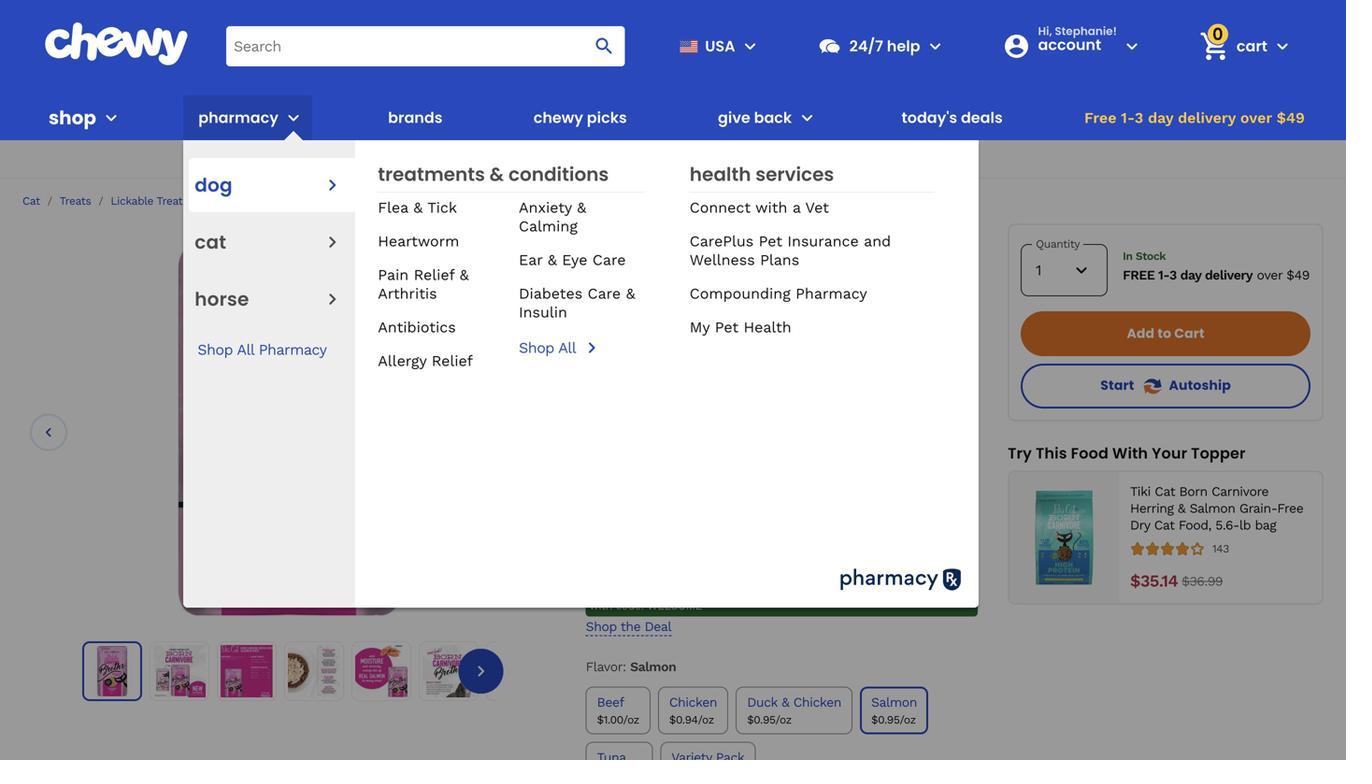 Task type: describe. For each thing, give the bounding box(es) containing it.
cat
[[195, 229, 226, 255]]

tiki for tiki cat born carnivore herring & salmon grain-free dry cat food, 5.6-lb bag
[[1130, 484, 1151, 499]]

try
[[1008, 443, 1032, 464]]

anxiety & calming
[[519, 199, 586, 235]]

shop all link
[[519, 337, 645, 359]]

24/7
[[850, 35, 884, 56]]

and
[[864, 232, 891, 250]]

only:
[[676, 585, 701, 598]]

pain relief & arthritis link
[[378, 266, 469, 302]]

by tiki cat
[[586, 298, 649, 313]]

& inside "pain relief & arthritis"
[[460, 266, 469, 284]]

group containing beef
[[582, 683, 982, 760]]

cat menu image
[[321, 230, 344, 254]]

1 chicken from the left
[[669, 695, 717, 710]]

for
[[554, 148, 575, 169]]

shop all
[[519, 339, 576, 357]]

$14.76 (-5%) text field
[[586, 355, 715, 382]]

chewy home image
[[44, 22, 189, 65]]

3 inside in stock free 1-3 day delivery over $49
[[1170, 267, 1177, 283]]

1- inside button
[[1121, 109, 1135, 127]]

broths
[[663, 222, 725, 248]]

salmon inside group
[[871, 695, 917, 710]]

give back menu image
[[796, 107, 818, 129]]

1.3-
[[664, 269, 698, 295]]

cat down herring
[[1154, 518, 1175, 533]]

over inside button
[[1241, 109, 1272, 127]]

insurance
[[788, 232, 859, 250]]

a inside popup button
[[643, 148, 653, 169]]

welcome
[[647, 599, 702, 612]]

eye
[[562, 251, 588, 269]]

relief for allergy
[[432, 352, 473, 370]]

new customers only: spend $49+, get $20 egift card + free shipping with code: welcome shop the deal
[[586, 585, 954, 634]]

cat left "treats" link on the left
[[22, 194, 40, 208]]

cat up topper,
[[623, 222, 658, 248]]

day inside button
[[1148, 109, 1174, 127]]

bag
[[1255, 518, 1277, 533]]

day inside in stock free 1-3 day delivery over $49
[[1181, 267, 1202, 283]]

pain
[[378, 266, 409, 284]]

bits
[[651, 245, 687, 272]]

flea & tick link
[[378, 199, 457, 216]]

services
[[756, 161, 834, 187]]

1 treats from the left
[[59, 194, 91, 208]]

0 vertical spatial pharmacy
[[796, 285, 867, 302]]

health
[[744, 318, 792, 336]]

chewy picks
[[534, 107, 627, 128]]

health services
[[690, 161, 834, 187]]

health
[[690, 161, 751, 187]]

horse
[[195, 286, 249, 312]]

today's deals link
[[894, 95, 1010, 140]]

tiki cat broths salmon in broth with meaty bits grain-free wet cat food topper, 1.3-oz pouch, case of 12 slide 7 of 9 image
[[490, 645, 542, 697]]

with inside new customers only: spend $49+, get $20 egift card + free shipping with code: welcome shop the deal
[[590, 599, 612, 612]]

account
[[1038, 34, 1102, 55]]

84
[[670, 319, 683, 332]]

treatments
[[378, 161, 485, 187]]

& inside tiki cat born carnivore herring & salmon grain-free dry cat food, 5.6-lb bag
[[1178, 501, 1186, 516]]

& inside anxiety & calming
[[577, 199, 586, 216]]

save15​
[[794, 148, 849, 169]]

compounding pharmacy link
[[690, 285, 867, 302]]

diabetes care & insulin
[[519, 285, 635, 321]]

add to cart
[[1127, 324, 1205, 343]]

7
[[735, 319, 740, 332]]

free inside new customers only: spend $49+, get $20 egift card + free shipping with code: welcome shop the deal
[[884, 585, 906, 598]]

pharmacy
[[198, 107, 279, 128]]

try this food with your topper
[[1008, 443, 1246, 464]]

by
[[586, 298, 600, 313]]

delivery inside button
[[1178, 109, 1236, 127]]

143
[[1213, 542, 1229, 556]]

$1.00/oz
[[597, 713, 639, 727]]

delivery inside in stock free 1-3 day delivery over $49
[[1205, 267, 1253, 283]]

topper
[[1191, 443, 1246, 464]]

picks
[[587, 107, 627, 128]]

dry
[[1130, 518, 1150, 533]]

free inside 'tiki cat broths salmon in broth with meaty bits grain-free wet cat food topper, 1.3-oz pouch, case of 12'
[[755, 245, 797, 272]]

flea & tick
[[378, 199, 457, 216]]

salmon $0.95/oz
[[871, 695, 917, 727]]

account menu image
[[1121, 35, 1143, 57]]

7 answered questions
[[735, 319, 850, 332]]

free inside tiki cat born carnivore herring & salmon grain-free dry cat food, 5.6-lb bag
[[1278, 501, 1304, 516]]

duck & chicken $0.95/oz
[[747, 695, 842, 727]]

give back
[[718, 107, 792, 128]]

cat up herring
[[1155, 484, 1175, 499]]

cat link
[[22, 194, 40, 208]]

relief for pain
[[414, 266, 455, 284]]

shop
[[49, 105, 96, 131]]

cat right wet
[[844, 245, 879, 272]]

pain relief & arthritis
[[378, 266, 469, 302]]

menu image for usa dropdown button at the top
[[739, 35, 762, 57]]

chewy picks link
[[526, 95, 635, 140]]

lb
[[1240, 518, 1251, 533]]

salmon inside tiki cat born carnivore herring & salmon grain-free dry cat food, 5.6-lb bag
[[1190, 501, 1236, 516]]

2 treats from the left
[[157, 194, 188, 208]]

chicken $0.94/oz
[[669, 695, 717, 727]]

code:
[[616, 599, 644, 612]]

vet
[[805, 199, 829, 216]]

of
[[846, 269, 865, 295]]

conditions
[[509, 161, 609, 187]]

Product search field
[[226, 26, 625, 66]]

compounding pharmacy
[[690, 285, 867, 302]]

over inside in stock free 1-3 day delivery over $49
[[1257, 267, 1283, 283]]

lickable treats link
[[111, 194, 188, 208]]

menu image for the shop dropdown button
[[100, 107, 122, 129]]

15%
[[498, 148, 526, 169]]

ear
[[519, 251, 543, 269]]

& inside duck & chicken $0.95/oz
[[782, 695, 789, 710]]

shop all pharmacy link
[[192, 329, 332, 370]]

heartworm
[[378, 232, 459, 250]]

wellness
[[690, 251, 755, 269]]

ratings
[[687, 319, 724, 332]]

diabetes care & insulin link
[[519, 285, 635, 321]]

help menu image
[[924, 35, 947, 57]]

back
[[754, 107, 792, 128]]

careplus pet insurance and wellness plans link
[[690, 232, 891, 269]]

$49+,
[[741, 585, 770, 598]]

24/7 help
[[850, 35, 920, 56]]

1 vertical spatial tiki
[[604, 298, 624, 313]]

3 inside free 1-3 day delivery over $49 button
[[1135, 109, 1144, 127]]

1 vertical spatial tiki cat broths salmon in broth with meaty bits grain-free wet cat food topper, 1.3-oz pouch, case of 12 slide 1 of 9 image
[[87, 646, 137, 697]]

15% off for you. for a limited time. use: save15​ button
[[0, 140, 1346, 179]]

my pet health link
[[690, 318, 792, 336]]

tiki cat broths salmon in broth with meaty bits grain-free wet cat food topper, 1.3-oz pouch, case of 12 slide 3 of 9 image
[[221, 645, 273, 697]]

deal
[[645, 619, 672, 634]]

pharmacy inside shop all pharmacy link
[[259, 341, 327, 359]]

off
[[529, 148, 550, 169]]

grain- inside tiki cat born carnivore herring & salmon grain-free dry cat food, 5.6-lb bag
[[1240, 501, 1278, 516]]

$0.95/oz inside duck & chicken $0.95/oz
[[747, 713, 792, 727]]

arthritis
[[378, 285, 437, 302]]

treatments & conditions
[[378, 161, 609, 187]]

connect with a vet
[[690, 199, 829, 216]]



Task type: locate. For each thing, give the bounding box(es) containing it.
ear & eye care
[[519, 251, 626, 269]]

born
[[1179, 484, 1208, 499]]

0 vertical spatial relief
[[414, 266, 455, 284]]

0 horizontal spatial a
[[643, 148, 653, 169]]

brands
[[388, 107, 443, 128]]

chewy support image
[[818, 34, 842, 58]]

& inside "diabetes care & insulin"
[[626, 285, 635, 302]]

horse menu image
[[321, 288, 344, 311]]

pharmacy down horse menu icon
[[259, 341, 327, 359]]

0 vertical spatial 3
[[1135, 109, 1144, 127]]

1 $0.95/oz from the left
[[747, 713, 792, 727]]

food right this
[[1071, 443, 1109, 464]]

1 horizontal spatial pharmacy
[[796, 285, 867, 302]]

0 horizontal spatial 3
[[1135, 109, 1144, 127]]

pet up the plans on the top of page
[[759, 232, 783, 250]]

shop left the
[[586, 619, 617, 634]]

0 horizontal spatial treats
[[59, 194, 91, 208]]

0 vertical spatial 1-
[[1121, 109, 1135, 127]]

all for shop all pharmacy
[[237, 341, 254, 359]]

carnivore
[[1212, 484, 1269, 499]]

beef
[[597, 695, 624, 710]]

chicken right duck
[[794, 695, 842, 710]]

0 horizontal spatial menu image
[[100, 107, 122, 129]]

1 vertical spatial $49
[[1287, 267, 1310, 283]]

menu image right shop
[[100, 107, 122, 129]]

questions
[[798, 319, 850, 332]]

grain-
[[691, 245, 755, 272], [1240, 501, 1278, 516]]

cart
[[1175, 324, 1205, 343]]

chewy
[[534, 107, 583, 128]]

shop down horse
[[197, 341, 233, 359]]

1 horizontal spatial grain-
[[1240, 501, 1278, 516]]

1 horizontal spatial pet
[[759, 232, 783, 250]]

1- down "stock"
[[1158, 267, 1170, 283]]

tiki for tiki cat broths salmon in broth with meaty bits grain-free wet cat food topper, 1.3-oz pouch, case of 12
[[586, 222, 619, 248]]

0 horizontal spatial pharmacy
[[259, 341, 327, 359]]

insulin
[[519, 303, 567, 321]]

0 vertical spatial grain-
[[691, 245, 755, 272]]

1 horizontal spatial with
[[756, 199, 788, 216]]

1 vertical spatial day
[[1181, 267, 1202, 283]]

0
[[1213, 22, 1224, 46]]

menu image inside the shop dropdown button
[[100, 107, 122, 129]]

0 horizontal spatial shop
[[197, 341, 233, 359]]

shop down insulin
[[519, 339, 554, 357]]

shop all pharmacy
[[197, 341, 327, 359]]

1 horizontal spatial day
[[1181, 267, 1202, 283]]

new
[[590, 585, 612, 598]]

0 horizontal spatial with
[[590, 599, 612, 612]]

with down new
[[590, 599, 612, 612]]

a
[[643, 148, 653, 169], [793, 199, 801, 216]]

1 horizontal spatial all
[[558, 339, 576, 357]]

with inside site banner
[[756, 199, 788, 216]]

1 vertical spatial 1-
[[1158, 267, 1170, 283]]

treats right lickable
[[157, 194, 188, 208]]

1 horizontal spatial tiki cat broths salmon in broth with meaty bits grain-free wet cat food topper, 1.3-oz pouch, case of 12 slide 1 of 9 image
[[178, 243, 401, 617]]

+
[[874, 585, 880, 598]]

1- down account menu image
[[1121, 109, 1135, 127]]

1 vertical spatial grain-
[[1240, 501, 1278, 516]]

1 vertical spatial over
[[1257, 267, 1283, 283]]

allergy relief link
[[378, 352, 473, 370]]

relief down antibiotics link
[[432, 352, 473, 370]]

3 right free
[[1170, 267, 1177, 283]]

list
[[82, 641, 546, 701]]

1 horizontal spatial treats
[[157, 194, 188, 208]]

$36.99
[[1182, 574, 1223, 589]]

1 horizontal spatial food
[[1071, 443, 1109, 464]]

relief
[[414, 266, 455, 284], [432, 352, 473, 370]]

start
[[1101, 376, 1137, 394]]

pet for careplus
[[759, 232, 783, 250]]

0 vertical spatial tiki
[[586, 222, 619, 248]]

treats right cat link
[[59, 194, 91, 208]]

1 horizontal spatial a
[[793, 199, 801, 216]]

1 vertical spatial care
[[588, 285, 621, 302]]

1 horizontal spatial $0.95/oz
[[871, 713, 916, 727]]

0 vertical spatial delivery
[[1178, 109, 1236, 127]]

cart menu image
[[1272, 35, 1294, 57]]

0 vertical spatial menu image
[[739, 35, 762, 57]]

$14.76 (-5%)
[[586, 355, 715, 382]]

1 horizontal spatial menu image
[[739, 35, 762, 57]]

allergy relief
[[378, 352, 473, 370]]

pharmacy up questions
[[796, 285, 867, 302]]

pouch,
[[724, 269, 791, 295]]

carousel-slider region
[[30, 243, 543, 622]]

your
[[1152, 443, 1188, 464]]

shop button
[[49, 95, 122, 140]]

pet right my
[[715, 318, 739, 336]]

0 vertical spatial with
[[756, 199, 788, 216]]

5%)
[[675, 355, 715, 382]]

with inside 'tiki cat broths salmon in broth with meaty bits grain-free wet cat food topper, 1.3-oz pouch, case of 12'
[[888, 222, 930, 248]]

$35.14 text field
[[1130, 571, 1178, 592]]

1-
[[1121, 109, 1135, 127], [1158, 267, 1170, 283]]

topper,
[[586, 269, 659, 295]]

lickable treats
[[111, 194, 188, 208]]

0 vertical spatial pet
[[759, 232, 783, 250]]

$36.99 text field
[[1182, 571, 1223, 592]]

salmon inside 'tiki cat broths salmon in broth with meaty bits grain-free wet cat food topper, 1.3-oz pouch, case of 12'
[[730, 222, 804, 248]]

0 vertical spatial $49
[[1277, 109, 1305, 127]]

1 horizontal spatial 3
[[1170, 267, 1177, 283]]

tiki right by on the left top of the page
[[604, 298, 624, 313]]

with right broth
[[888, 222, 930, 248]]

antibiotics
[[378, 318, 456, 336]]

meaty
[[586, 245, 646, 272]]

careplus
[[690, 232, 754, 250]]

anxiety
[[519, 199, 572, 216]]

tiki up herring
[[1130, 484, 1151, 499]]

oz
[[698, 269, 720, 295]]

15% off for you. for a limited time. use: save15​
[[498, 148, 849, 169]]

0 vertical spatial over
[[1241, 109, 1272, 127]]

84 ratings
[[670, 319, 724, 332]]

help
[[887, 35, 920, 56]]

to
[[1158, 324, 1172, 343]]

0 vertical spatial tiki cat broths salmon in broth with meaty bits grain-free wet cat food topper, 1.3-oz pouch, case of 12 slide 1 of 9 image
[[178, 243, 401, 617]]

2 horizontal spatial shop
[[586, 619, 617, 634]]

tiki cat broths salmon in broth with meaty bits grain-free wet cat food topper, 1.3-oz pouch, case of 12 slide 1 of 9 image inside carousel-slider region
[[178, 243, 401, 617]]

chicken inside duck & chicken $0.95/oz
[[794, 695, 842, 710]]

site banner
[[0, 0, 1346, 608]]

shop inside new customers only: spend $49+, get $20 egift card + free shipping with code: welcome shop the deal
[[586, 619, 617, 634]]

group
[[582, 683, 982, 760]]

pharmacy menu image
[[282, 107, 305, 129]]

a left 'vet'
[[793, 199, 801, 216]]

1 horizontal spatial chicken
[[794, 695, 842, 710]]

menu image right usa
[[739, 35, 762, 57]]

1 horizontal spatial shop
[[519, 339, 554, 357]]

in stock free 1-3 day delivery over $49
[[1123, 250, 1310, 283]]

tiki cat broths salmon in broth with meaty bits grain-free wet cat food topper, 1.3-oz pouch, case of 12 slide 1 of 9 image
[[178, 243, 401, 617], [87, 646, 137, 697]]

horse link
[[195, 279, 249, 320]]

0 vertical spatial food
[[884, 245, 931, 272]]

add to cart button
[[1021, 311, 1311, 356]]

shop for shop all pharmacy
[[197, 341, 233, 359]]

Search text field
[[226, 26, 625, 66]]

stephanie!
[[1055, 23, 1117, 39]]

1 vertical spatial pharmacy
[[259, 341, 327, 359]]

tiki inside tiki cat born carnivore herring & salmon grain-free dry cat food, 5.6-lb bag
[[1130, 484, 1151, 499]]

2 $0.95/oz from the left
[[871, 713, 916, 727]]

in
[[809, 222, 827, 248]]

you.
[[578, 148, 611, 169]]

food,
[[1179, 518, 1212, 533]]

0 horizontal spatial pet
[[715, 318, 739, 336]]

beef $1.00/oz
[[597, 695, 639, 727]]

tiki cat broths salmon in broth with meaty bits grain-free wet cat food topper, 1.3-oz pouch, case of 12 slide 4 of 9 image
[[288, 645, 340, 697]]

1- inside in stock free 1-3 day delivery over $49
[[1158, 267, 1170, 283]]

2 vertical spatial tiki
[[1130, 484, 1151, 499]]

dog link
[[195, 165, 233, 206]]

care inside "diabetes care & insulin"
[[588, 285, 621, 302]]

chicken up $0.94/oz
[[669, 695, 717, 710]]

0 horizontal spatial 1-
[[1121, 109, 1135, 127]]

broth
[[831, 222, 884, 248]]

stock
[[1136, 250, 1166, 263]]

shop the deal button
[[586, 618, 672, 636]]

cat down topper,
[[628, 298, 649, 313]]

delivery down items image
[[1178, 109, 1236, 127]]

pet inside careplus pet insurance and wellness plans
[[759, 232, 783, 250]]

0 horizontal spatial $0.95/oz
[[747, 713, 792, 727]]

0 vertical spatial day
[[1148, 109, 1174, 127]]

for
[[615, 148, 639, 169]]

$49 inside button
[[1277, 109, 1305, 127]]

delivery up the add to cart button at the right top of the page
[[1205, 267, 1253, 283]]

menu image
[[739, 35, 762, 57], [100, 107, 122, 129]]

1 vertical spatial a
[[793, 199, 801, 216]]

pharmacy
[[796, 285, 867, 302], [259, 341, 327, 359]]

0 horizontal spatial grain-
[[691, 245, 755, 272]]

my pet health
[[690, 318, 792, 336]]

1 vertical spatial delivery
[[1205, 267, 1253, 283]]

case
[[795, 269, 842, 295]]

0 horizontal spatial day
[[1148, 109, 1174, 127]]

usa
[[705, 35, 735, 56]]

2 chicken from the left
[[794, 695, 842, 710]]

grain- inside 'tiki cat broths salmon in broth with meaty bits grain-free wet cat food topper, 1.3-oz pouch, case of 12'
[[691, 245, 755, 272]]

0 horizontal spatial all
[[237, 341, 254, 359]]

tiki cat broths salmon in broth with meaty bits grain-free wet cat food topper, 1.3-oz pouch, case of 12 slide 2 of 9 image
[[153, 645, 206, 697]]

1 vertical spatial relief
[[432, 352, 473, 370]]

shop for shop all
[[519, 339, 554, 357]]

time.
[[715, 148, 754, 169]]

this
[[1036, 443, 1067, 464]]

today's deals
[[902, 107, 1003, 128]]

all down horse
[[237, 341, 254, 359]]

24/7 help link
[[810, 24, 920, 68]]

1 horizontal spatial 1-
[[1158, 267, 1170, 283]]

delivery
[[1178, 109, 1236, 127], [1205, 267, 1253, 283]]

0 vertical spatial a
[[643, 148, 653, 169]]

pharmacy logo image
[[841, 568, 962, 591]]

tiki inside 'tiki cat broths salmon in broth with meaty bits grain-free wet cat food topper, 1.3-oz pouch, case of 12'
[[586, 222, 619, 248]]

1 vertical spatial menu image
[[100, 107, 122, 129]]

food inside 'tiki cat broths salmon in broth with meaty bits grain-free wet cat food topper, 1.3-oz pouch, case of 12'
[[884, 245, 931, 272]]

relief up arthritis
[[414, 266, 455, 284]]

get
[[774, 585, 792, 598]]

calming
[[519, 217, 578, 235]]

free 1-3 day delivery over $49 button
[[1079, 95, 1311, 140]]

all down insulin
[[558, 339, 576, 357]]

1 vertical spatial pet
[[715, 318, 739, 336]]

compounding
[[690, 285, 791, 302]]

menu image inside usa dropdown button
[[739, 35, 762, 57]]

wet
[[801, 245, 840, 272]]

0 horizontal spatial tiki cat broths salmon in broth with meaty bits grain-free wet cat food topper, 1.3-oz pouch, case of 12 slide 1 of 9 image
[[87, 646, 137, 697]]

spend
[[705, 585, 738, 598]]

1 vertical spatial food
[[1071, 443, 1109, 464]]

in
[[1123, 250, 1133, 263]]

0 vertical spatial care
[[593, 251, 626, 269]]

:
[[623, 659, 626, 675]]

dog menu image
[[321, 173, 344, 197]]

$0.95/oz inside the salmon $0.95/oz
[[871, 713, 916, 727]]

$35.14
[[1130, 571, 1178, 591]]

with down the health services
[[756, 199, 788, 216]]

heartworm link
[[378, 232, 459, 250]]

tiki cat broths salmon in broth with meaty bits grain-free wet cat food topper, 1.3-oz pouch, case of 12 slide 5 of 9 image
[[355, 645, 408, 697]]

plans
[[760, 251, 800, 269]]

relief inside "pain relief & arthritis"
[[414, 266, 455, 284]]

food right broth
[[884, 245, 931, 272]]

0 horizontal spatial chicken
[[669, 695, 717, 710]]

0 horizontal spatial food
[[884, 245, 931, 272]]

submit search image
[[593, 35, 616, 57]]

all for shop all
[[558, 339, 576, 357]]

1 vertical spatial 3
[[1170, 267, 1177, 283]]

2 vertical spatial with
[[590, 599, 612, 612]]

items image
[[1198, 30, 1231, 63]]

pet for my
[[715, 318, 739, 336]]

free inside button
[[1085, 109, 1117, 127]]

anxiety & calming link
[[519, 199, 586, 235]]

tick
[[428, 199, 457, 216]]

$49
[[1277, 109, 1305, 127], [1287, 267, 1310, 283]]

tiki cat broths salmon in broth with meaty bits grain-free wet cat food topper, 1.3-oz pouch, case of 12 slide 6 of 9 image
[[423, 645, 475, 697]]

shipping
[[910, 585, 954, 598]]

a right for
[[643, 148, 653, 169]]

give back link
[[711, 95, 792, 140]]

tiki cat broths salmon in broth with meaty bits grain-free wet cat food topper, 1.3-oz pouch, case of 12
[[586, 222, 931, 295]]

3 down account menu image
[[1135, 109, 1144, 127]]

use:
[[758, 148, 790, 169]]

brands link
[[381, 95, 450, 140]]

pharmacy link
[[191, 95, 279, 140]]

2 horizontal spatial with
[[888, 222, 930, 248]]

1 vertical spatial with
[[888, 222, 930, 248]]

$49 inside in stock free 1-3 day delivery over $49
[[1287, 267, 1310, 283]]

tiki up eye
[[586, 222, 619, 248]]



Task type: vqa. For each thing, say whether or not it's contained in the screenshot.
an
no



